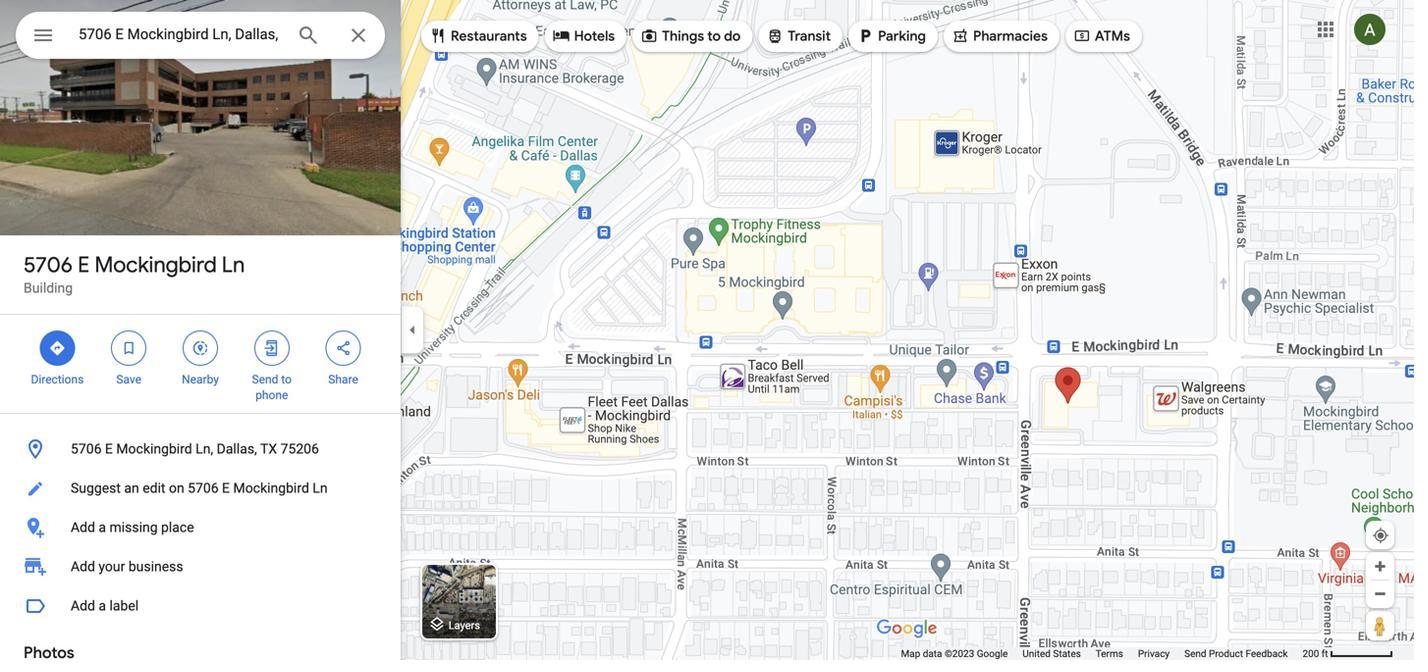 Task type: vqa. For each thing, say whether or not it's contained in the screenshot.

yes



Task type: describe. For each thing, give the bounding box(es) containing it.

[[49, 338, 66, 359]]

 atms
[[1073, 25, 1130, 47]]

missing
[[109, 520, 158, 536]]

send product feedback
[[1184, 649, 1288, 660]]

layers
[[449, 620, 480, 632]]

ln inside "5706 e mockingbird ln building"
[[222, 251, 245, 279]]

things
[[662, 27, 704, 45]]

privacy button
[[1138, 648, 1170, 661]]

 restaurants
[[429, 25, 527, 47]]

feedback
[[1246, 649, 1288, 660]]

google maps element
[[0, 0, 1414, 661]]

200
[[1303, 649, 1319, 660]]


[[553, 25, 570, 47]]


[[640, 25, 658, 47]]

e for ln,
[[105, 441, 113, 458]]

200 ft button
[[1303, 649, 1393, 660]]

zoom in image
[[1373, 560, 1388, 574]]

none field inside "5706 e mockingbird ln, dallas, tx 75206" field
[[79, 23, 281, 46]]

send for send to phone
[[252, 373, 278, 387]]

data
[[923, 649, 942, 660]]

5706 for ln
[[24, 251, 73, 279]]

 hotels
[[553, 25, 615, 47]]

add for add a label
[[71, 599, 95, 615]]

hotels
[[574, 27, 615, 45]]

an
[[124, 481, 139, 497]]

restaurants
[[451, 27, 527, 45]]


[[263, 338, 281, 359]]


[[1073, 25, 1091, 47]]

200 ft
[[1303, 649, 1328, 660]]


[[334, 338, 352, 359]]

 search field
[[16, 12, 385, 63]]

send product feedback button
[[1184, 648, 1288, 661]]

add your business
[[71, 559, 183, 575]]

add a label
[[71, 599, 139, 615]]

5706 e mockingbird ln, dallas, tx 75206
[[71, 441, 319, 458]]

 pharmacies
[[952, 25, 1048, 47]]

add a label button
[[0, 587, 401, 627]]

5706 e mockingbird ln main content
[[0, 0, 401, 661]]

add a missing place
[[71, 520, 194, 536]]

show street view coverage image
[[1366, 612, 1394, 641]]

business
[[128, 559, 183, 575]]

mockingbird inside button
[[233, 481, 309, 497]]

terms
[[1096, 649, 1123, 660]]

a for label
[[99, 599, 106, 615]]

terms button
[[1096, 648, 1123, 661]]

©2023
[[945, 649, 974, 660]]


[[191, 338, 209, 359]]

map data ©2023 google
[[901, 649, 1008, 660]]

5706 inside button
[[188, 481, 219, 497]]

map
[[901, 649, 920, 660]]

add for add a missing place
[[71, 520, 95, 536]]

collapse side panel image
[[402, 320, 423, 341]]

ln inside button
[[313, 481, 328, 497]]

product
[[1209, 649, 1243, 660]]

5706 e mockingbird ln, dallas, tx 75206 button
[[0, 430, 401, 469]]

suggest an edit on 5706 e mockingbird ln button
[[0, 469, 401, 509]]



Task type: locate. For each thing, give the bounding box(es) containing it.
mockingbird up 
[[95, 251, 217, 279]]

1 add from the top
[[71, 520, 95, 536]]

1 vertical spatial 5706
[[71, 441, 102, 458]]

0 vertical spatial to
[[707, 27, 721, 45]]

atms
[[1095, 27, 1130, 45]]


[[429, 25, 447, 47]]

add inside add a missing place button
[[71, 520, 95, 536]]

0 vertical spatial add
[[71, 520, 95, 536]]


[[952, 25, 969, 47]]

nearby
[[182, 373, 219, 387]]

1 vertical spatial send
[[1184, 649, 1206, 660]]

2 vertical spatial mockingbird
[[233, 481, 309, 497]]

transit
[[788, 27, 831, 45]]

2 a from the top
[[99, 599, 106, 615]]

3 add from the top
[[71, 599, 95, 615]]

zoom out image
[[1373, 587, 1388, 602]]

add inside the add a label button
[[71, 599, 95, 615]]

e for ln
[[78, 251, 90, 279]]

1 vertical spatial e
[[105, 441, 113, 458]]

 things to do
[[640, 25, 741, 47]]

add your business link
[[0, 548, 401, 587]]

0 vertical spatial e
[[78, 251, 90, 279]]

0 horizontal spatial e
[[78, 251, 90, 279]]

0 vertical spatial ln
[[222, 251, 245, 279]]

label
[[109, 599, 139, 615]]

1 vertical spatial add
[[71, 559, 95, 575]]

privacy
[[1138, 649, 1170, 660]]

add
[[71, 520, 95, 536], [71, 559, 95, 575], [71, 599, 95, 615]]

to up phone
[[281, 373, 292, 387]]

5706 e mockingbird ln building
[[24, 251, 245, 297]]

0 vertical spatial send
[[252, 373, 278, 387]]

on
[[169, 481, 184, 497]]

2 vertical spatial 5706
[[188, 481, 219, 497]]

None field
[[79, 23, 281, 46]]

united
[[1023, 649, 1051, 660]]

to left do
[[707, 27, 721, 45]]

share
[[328, 373, 358, 387]]

united states button
[[1023, 648, 1081, 661]]

footer containing map data ©2023 google
[[901, 648, 1303, 661]]

1 a from the top
[[99, 520, 106, 536]]

to inside  things to do
[[707, 27, 721, 45]]

mockingbird up edit
[[116, 441, 192, 458]]

5706
[[24, 251, 73, 279], [71, 441, 102, 458], [188, 481, 219, 497]]

0 vertical spatial 5706
[[24, 251, 73, 279]]

1 vertical spatial to
[[281, 373, 292, 387]]

 button
[[16, 12, 71, 63]]

add down suggest
[[71, 520, 95, 536]]

to
[[707, 27, 721, 45], [281, 373, 292, 387]]

mockingbird for ln,
[[116, 441, 192, 458]]

send to phone
[[252, 373, 292, 403]]

e
[[78, 251, 90, 279], [105, 441, 113, 458], [222, 481, 230, 497]]

add for add your business
[[71, 559, 95, 575]]

footer inside google maps element
[[901, 648, 1303, 661]]

suggest
[[71, 481, 121, 497]]

google account: angela cha  
(angela.cha@adept.ai) image
[[1354, 14, 1386, 45]]


[[31, 21, 55, 50]]

place
[[161, 520, 194, 536]]

send for send product feedback
[[1184, 649, 1206, 660]]

0 vertical spatial a
[[99, 520, 106, 536]]

mockingbird inside "5706 e mockingbird ln building"
[[95, 251, 217, 279]]

send inside send product feedback button
[[1184, 649, 1206, 660]]

add a missing place button
[[0, 509, 401, 548]]

pharmacies
[[973, 27, 1048, 45]]

edit
[[143, 481, 165, 497]]

save
[[116, 373, 141, 387]]

your
[[99, 559, 125, 575]]

phone
[[256, 389, 288, 403]]

mockingbird down tx
[[233, 481, 309, 497]]

footer
[[901, 648, 1303, 661]]


[[766, 25, 784, 47]]

e inside button
[[105, 441, 113, 458]]

0 horizontal spatial ln
[[222, 251, 245, 279]]

0 vertical spatial mockingbird
[[95, 251, 217, 279]]

5706 right on
[[188, 481, 219, 497]]

5706 up suggest
[[71, 441, 102, 458]]

a left label
[[99, 599, 106, 615]]

2 add from the top
[[71, 559, 95, 575]]

send
[[252, 373, 278, 387], [1184, 649, 1206, 660]]

5706 up building
[[24, 251, 73, 279]]

1 horizontal spatial send
[[1184, 649, 1206, 660]]

ln,
[[196, 441, 213, 458]]

directions
[[31, 373, 84, 387]]

e inside "5706 e mockingbird ln building"
[[78, 251, 90, 279]]

1 vertical spatial mockingbird
[[116, 441, 192, 458]]

mockingbird for ln
[[95, 251, 217, 279]]

actions for 5706 e mockingbird ln region
[[0, 315, 401, 413]]

add left label
[[71, 599, 95, 615]]

do
[[724, 27, 741, 45]]

e inside button
[[222, 481, 230, 497]]

add inside add your business link
[[71, 559, 95, 575]]

united states
[[1023, 649, 1081, 660]]

5706 for ln,
[[71, 441, 102, 458]]

building
[[24, 280, 73, 297]]

suggest an edit on 5706 e mockingbird ln
[[71, 481, 328, 497]]

send left product in the right bottom of the page
[[1184, 649, 1206, 660]]

1 vertical spatial a
[[99, 599, 106, 615]]


[[120, 338, 138, 359]]

send up phone
[[252, 373, 278, 387]]

states
[[1053, 649, 1081, 660]]

0 horizontal spatial to
[[281, 373, 292, 387]]

2 vertical spatial add
[[71, 599, 95, 615]]

tx
[[260, 441, 277, 458]]

5706 inside "5706 e mockingbird ln building"
[[24, 251, 73, 279]]


[[856, 25, 874, 47]]

mockingbird
[[95, 251, 217, 279], [116, 441, 192, 458], [233, 481, 309, 497]]

1 horizontal spatial to
[[707, 27, 721, 45]]

a left missing
[[99, 520, 106, 536]]

1 vertical spatial ln
[[313, 481, 328, 497]]

 parking
[[856, 25, 926, 47]]

ft
[[1322, 649, 1328, 660]]

a
[[99, 520, 106, 536], [99, 599, 106, 615]]

show your location image
[[1372, 527, 1390, 545]]

5706 inside button
[[71, 441, 102, 458]]

parking
[[878, 27, 926, 45]]

2 vertical spatial e
[[222, 481, 230, 497]]

a for missing
[[99, 520, 106, 536]]

0 horizontal spatial send
[[252, 373, 278, 387]]

2 horizontal spatial e
[[222, 481, 230, 497]]

75206
[[280, 441, 319, 458]]

1 horizontal spatial ln
[[313, 481, 328, 497]]

to inside send to phone
[[281, 373, 292, 387]]

mockingbird inside button
[[116, 441, 192, 458]]

send inside send to phone
[[252, 373, 278, 387]]

dallas,
[[217, 441, 257, 458]]

ln
[[222, 251, 245, 279], [313, 481, 328, 497]]

add left your
[[71, 559, 95, 575]]

google
[[977, 649, 1008, 660]]

 transit
[[766, 25, 831, 47]]

5706 E Mockingbird Ln, Dallas, TX 75206 field
[[16, 12, 385, 59]]

1 horizontal spatial e
[[105, 441, 113, 458]]



